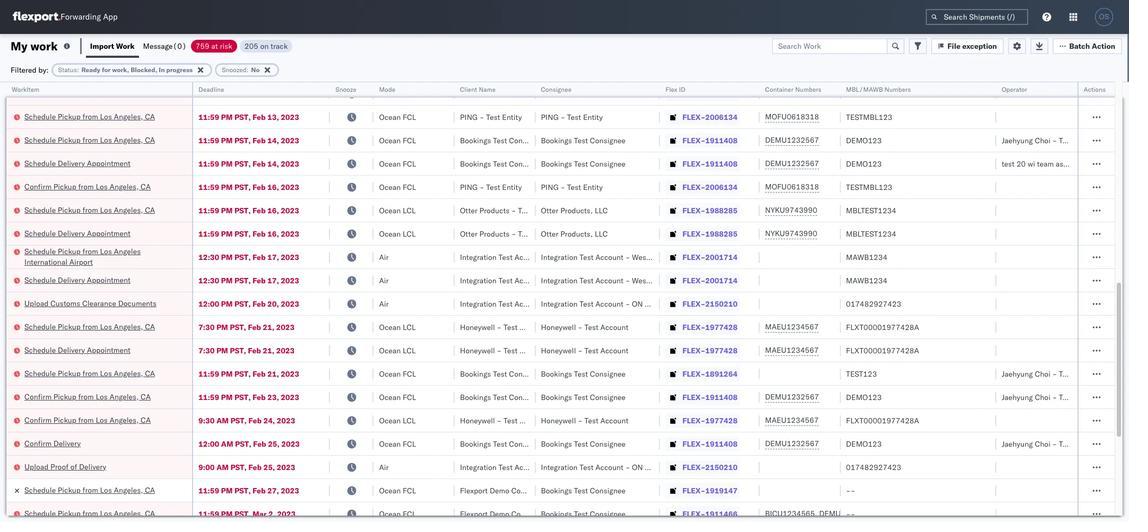 Task type: locate. For each thing, give the bounding box(es) containing it.
flexport
[[460, 486, 488, 495], [460, 509, 488, 519]]

inc.
[[514, 89, 527, 98]]

client name
[[460, 85, 496, 93]]

digital
[[662, 252, 684, 262], [662, 276, 684, 285]]

0 vertical spatial upload
[[24, 88, 49, 98]]

2 documents from the top
[[118, 299, 157, 308]]

am
[[217, 416, 229, 425], [221, 439, 233, 449], [217, 463, 229, 472]]

0 vertical spatial 17,
[[268, 252, 279, 262]]

0 vertical spatial flex-2006134
[[683, 112, 738, 122]]

12:30 pm pst, feb 17, 2023 for schedule delivery appointment
[[199, 276, 299, 285]]

flex-2001714
[[683, 252, 738, 262], [683, 276, 738, 285]]

21, down the 20,
[[263, 322, 274, 332]]

angeles, for 11:59 pm pst, feb 21, 2023
[[114, 369, 143, 378]]

0 vertical spatial 11:59 pm pst, feb 16, 2023
[[199, 182, 299, 192]]

1 vertical spatial 11:59 pm pst, feb 14, 2023
[[199, 159, 299, 169]]

ping
[[460, 112, 478, 122], [541, 112, 559, 122], [460, 182, 478, 192], [541, 182, 559, 192]]

6 ocean from the top
[[379, 229, 401, 239]]

ping - test entity
[[460, 112, 522, 122], [541, 112, 603, 122], [460, 182, 522, 192], [541, 182, 603, 192]]

flex-1911466 button
[[666, 507, 740, 521], [666, 507, 740, 521]]

: for snoozed
[[247, 66, 249, 74]]

14 flex- from the top
[[683, 393, 706, 402]]

flex-1989365 button
[[666, 86, 740, 101], [666, 86, 740, 101]]

7:30 pm pst, feb 21, 2023 up 11:59 pm pst, feb 21, 2023
[[199, 346, 295, 355]]

1 destination from the top
[[1075, 136, 1114, 145]]

7 fcl from the top
[[403, 439, 416, 449]]

1 vertical spatial flexport demo consignee
[[460, 509, 547, 519]]

schedule delivery appointment link for 11:59 pm pst, feb 16, 2023
[[24, 228, 131, 239]]

resize handle column header for consignee
[[648, 82, 660, 522]]

file exception button
[[931, 38, 1004, 54], [931, 38, 1004, 54]]

3 flex-1977428 from the top
[[683, 416, 738, 425]]

flex-1911408
[[683, 136, 738, 145], [683, 159, 738, 169], [683, 393, 738, 402], [683, 439, 738, 449]]

25, for 9:00 am pst, feb 25, 2023
[[264, 463, 275, 472]]

0 vertical spatial llc
[[595, 206, 608, 215]]

0 vertical spatial 16,
[[268, 182, 279, 192]]

flex-1911466
[[683, 509, 738, 519]]

customs down airport
[[50, 299, 80, 308]]

flex-2150210
[[683, 299, 738, 309], [683, 463, 738, 472]]

angeles
[[114, 247, 141, 256]]

0 vertical spatial 7:30 pm pst, feb 21, 2023
[[199, 322, 295, 332]]

flexport for 11:59 pm pst, mar 2, 2023
[[460, 509, 488, 519]]

integration for upload customs clearance documents
[[541, 299, 578, 309]]

1 demo123 from the top
[[846, 136, 882, 145]]

resize handle column header for client name
[[523, 82, 536, 522]]

: left ready at the left
[[77, 66, 79, 74]]

2 agen from the top
[[1116, 369, 1130, 379]]

1 confirm from the top
[[24, 182, 52, 191]]

flex-1989365
[[683, 89, 738, 98]]

7:30 pm pst, feb 21, 2023 down 12:00 pm pst, feb 20, 2023
[[199, 322, 295, 332]]

schedule pickup from los angeles international airport link
[[24, 246, 178, 267]]

numbers right mbl/mawb
[[885, 85, 911, 93]]

jaehyung choi - test destination agen
[[1002, 136, 1130, 145], [1002, 369, 1130, 379], [1002, 393, 1130, 402], [1002, 439, 1130, 449]]

am right 9:30
[[217, 416, 229, 425]]

3 demo123 from the top
[[846, 393, 882, 402]]

on
[[260, 41, 269, 51]]

flex-
[[683, 89, 706, 98], [683, 112, 706, 122], [683, 136, 706, 145], [683, 159, 706, 169], [683, 182, 706, 192], [683, 206, 706, 215], [683, 229, 706, 239], [683, 252, 706, 262], [683, 276, 706, 285], [683, 299, 706, 309], [683, 322, 706, 332], [683, 346, 706, 355], [683, 369, 706, 379], [683, 393, 706, 402], [683, 416, 706, 425], [683, 439, 706, 449], [683, 463, 706, 472], [683, 486, 706, 495], [683, 509, 706, 519]]

0 vertical spatial maeu1234567
[[765, 322, 819, 332]]

documents for 10:00
[[118, 88, 157, 98]]

international
[[24, 257, 67, 267]]

0 vertical spatial 1988285
[[706, 206, 738, 215]]

0 vertical spatial confirm pickup from los angeles, ca button
[[24, 181, 151, 193]]

from for 12:30 pm pst, feb 17, 2023
[[83, 247, 98, 256]]

0 vertical spatial mofu0618318
[[765, 112, 819, 122]]

5 schedule from the top
[[24, 229, 56, 238]]

0 vertical spatial demo
[[490, 486, 510, 495]]

flex-2006134 button
[[666, 110, 740, 124], [666, 110, 740, 124], [666, 180, 740, 195], [666, 180, 740, 195]]

upload customs clearance documents link down ready at the left
[[24, 88, 157, 98]]

2 flxt00001977428a from the top
[[846, 346, 920, 355]]

12:30 pm pst, feb 17, 2023
[[199, 252, 299, 262], [199, 276, 299, 285]]

1 vertical spatial mbltest1234
[[846, 229, 897, 239]]

pickup
[[58, 112, 81, 121], [58, 135, 81, 145], [53, 182, 76, 191], [58, 205, 81, 215], [58, 247, 81, 256], [58, 322, 81, 331], [58, 369, 81, 378], [53, 392, 76, 402], [53, 415, 76, 425], [58, 485, 81, 495], [58, 509, 81, 518]]

0 vertical spatial 2001714
[[706, 252, 738, 262]]

1 digital from the top
[[662, 252, 684, 262]]

confirm delivery link
[[24, 438, 81, 449]]

customs
[[50, 88, 80, 98], [50, 299, 80, 308]]

1 vertical spatial confirm pickup from los angeles, ca button
[[24, 391, 151, 403]]

11:59 pm pst, feb 21, 2023
[[199, 369, 299, 379]]

angeles, for 11:59 pm pst, mar 2, 2023
[[114, 509, 143, 518]]

integration test account - western digital
[[541, 252, 684, 262], [541, 276, 684, 285]]

0 vertical spatial flex-1977428
[[683, 322, 738, 332]]

1 vertical spatial products
[[480, 229, 510, 239]]

mofu0618318
[[765, 112, 819, 122], [765, 182, 819, 192]]

jaehyung choi - test destination agen for 12:00 am pst, feb 25, 2023
[[1002, 439, 1130, 449]]

confirm pickup from los angeles, ca button for 9:30 am pst, feb 24, 2023
[[24, 415, 151, 426]]

0 vertical spatial upload customs clearance documents link
[[24, 88, 157, 98]]

pickup for 11:59 pm pst, feb 23, 2023
[[53, 392, 76, 402]]

4 schedule pickup from los angeles, ca from the top
[[24, 322, 155, 331]]

1 vertical spatial 12:00
[[199, 439, 219, 449]]

2 vertical spatial confirm pickup from los angeles, ca
[[24, 415, 151, 425]]

resize handle column header
[[179, 82, 192, 522], [318, 82, 330, 522], [361, 82, 374, 522], [442, 82, 455, 522], [523, 82, 536, 522], [648, 82, 660, 522], [747, 82, 760, 522], [828, 82, 841, 522], [984, 82, 997, 522], [1065, 82, 1078, 522], [1102, 82, 1115, 522]]

resize handle column header for container numbers
[[828, 82, 841, 522]]

flex-2006134 for 11:59 pm pst, feb 13, 2023
[[683, 112, 738, 122]]

documents for 12:00
[[118, 299, 157, 308]]

upload customs clearance documents link for 10:00 pm pst, feb 9, 2023
[[24, 88, 157, 98]]

1 1911408 from the top
[[706, 136, 738, 145]]

16, for schedule delivery appointment
[[268, 229, 279, 239]]

ag
[[564, 299, 574, 309], [645, 299, 655, 309], [564, 463, 574, 472], [645, 463, 655, 472]]

lcl for schedule pickup from los angeles, ca button for 7:30 pm pst, feb 21, 2023
[[403, 322, 416, 332]]

2 vertical spatial 1977428
[[706, 416, 738, 425]]

upload customs clearance documents button down airport
[[24, 298, 157, 310]]

1 vertical spatial 14,
[[268, 159, 279, 169]]

12:30 pm pst, feb 17, 2023 for schedule pickup from los angeles international airport
[[199, 252, 299, 262]]

1911408 for schedule delivery appointment
[[706, 159, 738, 169]]

2 11:59 pm pst, feb 14, 2023 from the top
[[199, 159, 299, 169]]

0 vertical spatial otter products, llc
[[541, 206, 608, 215]]

24,
[[264, 416, 275, 425]]

0 vertical spatial 12:00
[[199, 299, 219, 309]]

0 vertical spatial upload customs clearance documents button
[[24, 88, 157, 100]]

schedule delivery appointment for 12:30 pm pst, feb 17, 2023
[[24, 275, 131, 285]]

4 fcl from the top
[[403, 182, 416, 192]]

los for 11:59 pm pst, mar 2, 2023
[[100, 509, 112, 518]]

consignee button
[[536, 83, 650, 94]]

0 vertical spatial flexport
[[460, 486, 488, 495]]

customs down status
[[50, 88, 80, 98]]

1 nyku9743990 from the top
[[765, 205, 818, 215]]

3 confirm pickup from los angeles, ca from the top
[[24, 415, 151, 425]]

fcl
[[403, 112, 416, 122], [403, 136, 416, 145], [403, 159, 416, 169], [403, 182, 416, 192], [403, 369, 416, 379], [403, 393, 416, 402], [403, 439, 416, 449], [403, 486, 416, 495], [403, 509, 416, 519]]

integration test account - on ag
[[460, 299, 574, 309], [541, 299, 655, 309], [460, 463, 574, 472], [541, 463, 655, 472]]

2001714 for schedule pickup from los angeles international airport
[[706, 252, 738, 262]]

am right "9:00"
[[217, 463, 229, 472]]

2 integration test account - western digital from the top
[[541, 276, 684, 285]]

9,
[[268, 89, 274, 98]]

017482927423 for 9:00 am pst, feb 25, 2023
[[846, 463, 902, 472]]

1 vertical spatial 2006134
[[706, 182, 738, 192]]

upload customs clearance documents down ready at the left
[[24, 88, 157, 98]]

7:30 up 11:59 pm pst, feb 21, 2023
[[199, 346, 215, 355]]

confirm pickup from los angeles, ca button
[[24, 181, 151, 193], [24, 391, 151, 403], [24, 415, 151, 426]]

1 vertical spatial 017482927423
[[846, 463, 902, 472]]

team
[[1037, 159, 1054, 169]]

schedule pickup from los angeles, ca button for 11:59 pm pst, feb 14, 2023
[[24, 135, 155, 146]]

1 vertical spatial otter products, llc
[[541, 229, 608, 239]]

2001714 for schedule delivery appointment
[[706, 276, 738, 285]]

1 vertical spatial upload customs clearance documents
[[24, 299, 157, 308]]

0 vertical spatial 14,
[[268, 136, 279, 145]]

2 flex-2150210 from the top
[[683, 463, 738, 472]]

14, for schedule pickup from los angeles, ca
[[268, 136, 279, 145]]

1 flex-1911408 from the top
[[683, 136, 738, 145]]

12:30 for schedule pickup from los angeles international airport
[[199, 252, 219, 262]]

client name button
[[455, 83, 525, 94]]

11:59 pm pst, feb 16, 2023
[[199, 182, 299, 192], [199, 206, 299, 215], [199, 229, 299, 239]]

1 flex-1977428 from the top
[[683, 322, 738, 332]]

am down 9:30 am pst, feb 24, 2023
[[221, 439, 233, 449]]

6 resize handle column header from the left
[[648, 82, 660, 522]]

numbers inside button
[[795, 85, 822, 93]]

bookings
[[460, 136, 491, 145], [541, 136, 572, 145], [460, 159, 491, 169], [541, 159, 572, 169], [460, 369, 491, 379], [541, 369, 572, 379], [460, 393, 491, 402], [541, 393, 572, 402], [460, 439, 491, 449], [541, 439, 572, 449], [541, 486, 572, 495], [541, 509, 572, 519]]

1 11:59 pm pst, feb 14, 2023 from the top
[[199, 136, 299, 145]]

4 demo123 from the top
[[846, 439, 882, 449]]

agen
[[1116, 136, 1130, 145], [1116, 369, 1130, 379], [1116, 393, 1130, 402], [1116, 439, 1130, 449]]

2 upload from the top
[[24, 299, 49, 308]]

6 schedule pickup from los angeles, ca link from the top
[[24, 485, 155, 495]]

3 ocean from the top
[[379, 159, 401, 169]]

0 vertical spatial otter products - test account
[[460, 206, 562, 215]]

western
[[632, 252, 660, 262], [632, 276, 660, 285]]

integration for schedule delivery appointment
[[541, 276, 578, 285]]

1 vertical spatial 1988285
[[706, 229, 738, 239]]

0 vertical spatial testmbl123
[[846, 112, 893, 122]]

1 lcl from the top
[[403, 206, 416, 215]]

2 vertical spatial maeu1234567
[[765, 416, 819, 425]]

clearance down for
[[82, 88, 116, 98]]

delivery for 12:30 pm pst, feb 17, 2023
[[58, 275, 85, 285]]

pickup inside schedule pickup from los angeles international airport
[[58, 247, 81, 256]]

0 vertical spatial 25,
[[268, 439, 280, 449]]

upload
[[24, 88, 49, 98], [24, 299, 49, 308], [24, 462, 49, 472]]

upload customs clearance documents button down ready at the left
[[24, 88, 157, 100]]

account
[[534, 206, 562, 215], [534, 229, 562, 239], [596, 252, 624, 262], [596, 276, 624, 285], [515, 299, 543, 309], [596, 299, 624, 309], [520, 322, 548, 332], [601, 322, 629, 332], [520, 346, 548, 355], [601, 346, 629, 355], [520, 416, 548, 425], [601, 416, 629, 425], [515, 463, 543, 472], [596, 463, 624, 472]]

flexport demo consignee
[[460, 486, 547, 495], [460, 509, 547, 519]]

2 jaehyung from the top
[[1002, 369, 1033, 379]]

1 vertical spatial flexport
[[460, 509, 488, 519]]

delivery for 11:59 pm pst, feb 16, 2023
[[58, 229, 85, 238]]

angeles, for 11:59 pm pst, feb 16, 2023
[[110, 182, 139, 191]]

demu1232567
[[765, 135, 819, 145], [765, 159, 819, 168], [765, 392, 819, 402], [765, 439, 819, 449], [819, 509, 873, 519]]

1 demo from the top
[[490, 486, 510, 495]]

10:00 pm pst, feb 9, 2023
[[199, 89, 295, 98]]

0 vertical spatial confirm pickup from los angeles, ca link
[[24, 181, 151, 192]]

27,
[[268, 486, 279, 495]]

0 vertical spatial customs
[[50, 88, 80, 98]]

1 : from the left
[[77, 66, 79, 74]]

1 vertical spatial am
[[221, 439, 233, 449]]

25, down the 24,
[[268, 439, 280, 449]]

2 flex-2001714 from the top
[[683, 276, 738, 285]]

4 schedule delivery appointment from the top
[[24, 345, 131, 355]]

2 14, from the top
[[268, 159, 279, 169]]

1891264
[[706, 369, 738, 379]]

flex-1911408 for confirm pickup from los angeles, ca
[[683, 393, 738, 402]]

1 vertical spatial 12:30
[[199, 276, 219, 285]]

1 vertical spatial products,
[[561, 229, 593, 239]]

mawb1234 for schedule delivery appointment
[[846, 276, 888, 285]]

2 destination from the top
[[1075, 369, 1114, 379]]

759
[[196, 41, 209, 51]]

schedule delivery appointment for 7:30 pm pst, feb 21, 2023
[[24, 345, 131, 355]]

0 vertical spatial products,
[[561, 206, 593, 215]]

1 2150210 from the top
[[706, 299, 738, 309]]

0 vertical spatial 12:30
[[199, 252, 219, 262]]

0 vertical spatial 017482927423
[[846, 299, 902, 309]]

confirm pickup from los angeles, ca for 11:59 pm pst, feb 16, 2023
[[24, 182, 151, 191]]

1 vertical spatial otter products - test account
[[460, 229, 562, 239]]

0 horizontal spatial :
[[77, 66, 79, 74]]

7 flex- from the top
[[683, 229, 706, 239]]

2 demo123 from the top
[[846, 159, 882, 169]]

1 vertical spatial nyku9743990
[[765, 229, 818, 238]]

2 ocean fcl from the top
[[379, 136, 416, 145]]

4 schedule delivery appointment link from the top
[[24, 345, 131, 355]]

maeu1234567 for confirm pickup from los angeles, ca
[[765, 416, 819, 425]]

testmbl123 for 11:59 pm pst, feb 13, 2023
[[846, 112, 893, 122]]

workitem button
[[6, 83, 182, 94]]

6 11:59 from the top
[[199, 229, 219, 239]]

2 17, from the top
[[268, 276, 279, 285]]

1 vertical spatial 12:30 pm pst, feb 17, 2023
[[199, 276, 299, 285]]

1 vertical spatial clearance
[[82, 299, 116, 308]]

2 vertical spatial 21,
[[268, 369, 279, 379]]

2 upload customs clearance documents button from the top
[[24, 298, 157, 310]]

schedule pickup from los angeles, ca
[[24, 112, 155, 121], [24, 135, 155, 145], [24, 205, 155, 215], [24, 322, 155, 331], [24, 369, 155, 378], [24, 485, 155, 495], [24, 509, 155, 518]]

ca for 11:59 pm pst, feb 23, 2023
[[141, 392, 151, 402]]

0 vertical spatial 7:30
[[199, 322, 215, 332]]

5 flex- from the top
[[683, 182, 706, 192]]

demo for flex-1919147
[[490, 486, 510, 495]]

1 vertical spatial 7:30
[[199, 346, 215, 355]]

0 vertical spatial western
[[632, 252, 660, 262]]

1 vertical spatial flex-1988285
[[683, 229, 738, 239]]

2 flexport from the top
[[460, 509, 488, 519]]

upload customs clearance documents link down airport
[[24, 298, 157, 309]]

0 vertical spatial 12:30 pm pst, feb 17, 2023
[[199, 252, 299, 262]]

2 confirm from the top
[[24, 392, 52, 402]]

0 vertical spatial mawb1234
[[846, 252, 888, 262]]

1 vertical spatial testmbl123
[[846, 182, 893, 192]]

flex-1891264 button
[[666, 367, 740, 381], [666, 367, 740, 381]]

1 vertical spatial demo
[[490, 509, 510, 519]]

1 numbers from the left
[[795, 85, 822, 93]]

1 vertical spatial 2150210
[[706, 463, 738, 472]]

appointment
[[87, 158, 131, 168], [87, 229, 131, 238], [87, 275, 131, 285], [87, 345, 131, 355]]

2001714
[[706, 252, 738, 262], [706, 276, 738, 285]]

1 vertical spatial 1977428
[[706, 346, 738, 355]]

demo
[[490, 486, 510, 495], [490, 509, 510, 519]]

11:59 pm pst, feb 14, 2023
[[199, 136, 299, 145], [199, 159, 299, 169]]

flex-1919147 button
[[666, 483, 740, 498], [666, 483, 740, 498]]

1 agen from the top
[[1116, 136, 1130, 145]]

2 flexport demo consignee from the top
[[460, 509, 547, 519]]

2 fcl from the top
[[403, 136, 416, 145]]

demo123 for confirm pickup from los angeles, ca
[[846, 393, 882, 402]]

1 vertical spatial upload customs clearance documents link
[[24, 298, 157, 309]]

1 vertical spatial mawb1234
[[846, 276, 888, 285]]

jaehyung for 11:59 pm pst, feb 21, 2023
[[1002, 369, 1033, 379]]

delivery for 11:59 pm pst, feb 14, 2023
[[58, 158, 85, 168]]

0 vertical spatial 1977428
[[706, 322, 738, 332]]

clearance down airport
[[82, 299, 116, 308]]

1 horizontal spatial numbers
[[885, 85, 911, 93]]

1 products, from the top
[[561, 206, 593, 215]]

numbers right container
[[795, 85, 822, 93]]

angeles, for 11:59 pm pst, feb 14, 2023
[[114, 135, 143, 145]]

1 clearance from the top
[[82, 88, 116, 98]]

2 mbltest1234 from the top
[[846, 229, 897, 239]]

appointment for 7:30 pm pst, feb 21, 2023
[[87, 345, 131, 355]]

1 vertical spatial maeu1234567
[[765, 346, 819, 355]]

honeywell - test account
[[460, 322, 548, 332], [541, 322, 629, 332], [460, 346, 548, 355], [541, 346, 629, 355], [460, 416, 548, 425], [541, 416, 629, 425]]

2 vertical spatial 11:59 pm pst, feb 16, 2023
[[199, 229, 299, 239]]

upload down filtered by:
[[24, 88, 49, 98]]

1 horizontal spatial :
[[247, 66, 249, 74]]

schedule delivery appointment
[[24, 158, 131, 168], [24, 229, 131, 238], [24, 275, 131, 285], [24, 345, 131, 355]]

resize handle column header for deadline
[[318, 82, 330, 522]]

1 017482927423 from the top
[[846, 299, 902, 309]]

integration test account - western digital for schedule pickup from los angeles international airport
[[541, 252, 684, 262]]

:
[[77, 66, 79, 74], [247, 66, 249, 74]]

1 vertical spatial 11:59 pm pst, feb 16, 2023
[[199, 206, 299, 215]]

12:00
[[199, 299, 219, 309], [199, 439, 219, 449]]

1 fcl from the top
[[403, 112, 416, 122]]

1 flexport demo consignee from the top
[[460, 486, 547, 495]]

entity
[[502, 112, 522, 122], [583, 112, 603, 122], [502, 182, 522, 192], [583, 182, 603, 192]]

numbers inside "button"
[[885, 85, 911, 93]]

choi for 11:59 pm pst, feb 23, 2023
[[1035, 393, 1051, 402]]

risk
[[220, 41, 232, 51]]

11:59 pm pst, feb 16, 2023 for confirm pickup from los angeles, ca
[[199, 182, 299, 192]]

0 vertical spatial mbltest1234
[[846, 206, 897, 215]]

1 16, from the top
[[268, 182, 279, 192]]

flex-2150210 button
[[666, 296, 740, 311], [666, 296, 740, 311], [666, 460, 740, 475], [666, 460, 740, 475]]

0 vertical spatial am
[[217, 416, 229, 425]]

0 vertical spatial nyku9743990
[[765, 205, 818, 215]]

1 vertical spatial 2001714
[[706, 276, 738, 285]]

1 vertical spatial documents
[[118, 299, 157, 308]]

1 7:30 pm pst, feb 21, 2023 from the top
[[199, 322, 295, 332]]

2 schedule delivery appointment link from the top
[[24, 228, 131, 239]]

wi
[[1028, 159, 1036, 169]]

1 vertical spatial upload
[[24, 299, 49, 308]]

0 vertical spatial flex-2150210
[[683, 299, 738, 309]]

flex-1977428
[[683, 322, 738, 332], [683, 346, 738, 355], [683, 416, 738, 425]]

0 vertical spatial upload customs clearance documents
[[24, 88, 157, 98]]

integration for upload proof of delivery
[[541, 463, 578, 472]]

2 confirm pickup from los angeles, ca button from the top
[[24, 391, 151, 403]]

schedule pickup from los angeles, ca link
[[24, 111, 155, 122], [24, 135, 155, 145], [24, 205, 155, 215], [24, 321, 155, 332], [24, 368, 155, 379], [24, 485, 155, 495], [24, 508, 155, 519]]

1 mbltest1234 from the top
[[846, 206, 897, 215]]

4 schedule delivery appointment button from the top
[[24, 345, 131, 356]]

5 lcl from the top
[[403, 416, 416, 425]]

1 vertical spatial flxt00001977428a
[[846, 346, 920, 355]]

--
[[541, 89, 550, 98], [846, 486, 856, 495], [846, 509, 856, 519]]

los inside schedule pickup from los angeles international airport
[[100, 247, 112, 256]]

1 upload customs clearance documents link from the top
[[24, 88, 157, 98]]

1 vertical spatial 16,
[[268, 206, 279, 215]]

2 vertical spatial --
[[846, 509, 856, 519]]

1 vertical spatial flex-1977428
[[683, 346, 738, 355]]

angeles, for 11:59 pm pst, feb 23, 2023
[[110, 392, 139, 402]]

products,
[[561, 206, 593, 215], [561, 229, 593, 239]]

pst,
[[235, 89, 251, 98], [235, 112, 251, 122], [235, 136, 251, 145], [235, 159, 251, 169], [235, 182, 251, 192], [235, 206, 251, 215], [235, 229, 251, 239], [235, 252, 251, 262], [235, 276, 251, 285], [235, 299, 251, 309], [230, 322, 246, 332], [230, 346, 246, 355], [235, 369, 251, 379], [235, 393, 251, 402], [231, 416, 247, 425], [235, 439, 251, 449], [231, 463, 247, 472], [235, 486, 251, 495], [235, 509, 251, 519]]

2 vertical spatial confirm pickup from los angeles, ca link
[[24, 415, 151, 425]]

from for 7:30 pm pst, feb 21, 2023
[[83, 322, 98, 331]]

1 vertical spatial mofu0618318
[[765, 182, 819, 192]]

1911408
[[706, 136, 738, 145], [706, 159, 738, 169], [706, 393, 738, 402], [706, 439, 738, 449]]

0 vertical spatial 2150210
[[706, 299, 738, 309]]

2 products, from the top
[[561, 229, 593, 239]]

flex-2001714 for schedule delivery appointment
[[683, 276, 738, 285]]

3 11:59 pm pst, feb 16, 2023 from the top
[[199, 229, 299, 239]]

10 schedule from the top
[[24, 369, 56, 378]]

batch
[[1070, 41, 1090, 51]]

documents down blocked,
[[118, 88, 157, 98]]

2 7:30 from the top
[[199, 346, 215, 355]]

schedule delivery appointment for 11:59 pm pst, feb 16, 2023
[[24, 229, 131, 238]]

3 ocean fcl from the top
[[379, 159, 416, 169]]

los for 11:59 pm pst, feb 21, 2023
[[100, 369, 112, 378]]

confirm for 11:59 pm pst, feb 23, 2023
[[24, 392, 52, 402]]

0 vertical spatial flexport demo consignee
[[460, 486, 547, 495]]

7:30 down 12:00 pm pst, feb 20, 2023
[[199, 322, 215, 332]]

: left no
[[247, 66, 249, 74]]

0 vertical spatial integration test account - western digital
[[541, 252, 684, 262]]

1 17, from the top
[[268, 252, 279, 262]]

8 fcl from the top
[[403, 486, 416, 495]]

21, up 23,
[[268, 369, 279, 379]]

0 vertical spatial confirm pickup from los angeles, ca
[[24, 182, 151, 191]]

17, for schedule pickup from los angeles international airport
[[268, 252, 279, 262]]

1 schedule delivery appointment from the top
[[24, 158, 131, 168]]

upload customs clearance documents down airport
[[24, 299, 157, 308]]

demo123
[[846, 136, 882, 145], [846, 159, 882, 169], [846, 393, 882, 402], [846, 439, 882, 449]]

205
[[245, 41, 258, 51]]

upload customs clearance documents button
[[24, 88, 157, 100], [24, 298, 157, 310]]

2 jaehyung choi - test destination agen from the top
[[1002, 369, 1130, 379]]

test123
[[846, 369, 877, 379]]

choi for 11:59 pm pst, feb 14, 2023
[[1035, 136, 1051, 145]]

exception
[[963, 41, 997, 51]]

2 2001714 from the top
[[706, 276, 738, 285]]

2150210 for 12:00 pm pst, feb 20, 2023
[[706, 299, 738, 309]]

upload down international at the left of the page
[[24, 299, 49, 308]]

9 fcl from the top
[[403, 509, 416, 519]]

documents down angeles on the left
[[118, 299, 157, 308]]

on
[[551, 299, 562, 309], [632, 299, 643, 309], [551, 463, 562, 472], [632, 463, 643, 472]]

1 1977428 from the top
[[706, 322, 738, 332]]

clearance
[[82, 88, 116, 98], [82, 299, 116, 308]]

angeles, for 9:30 am pst, feb 24, 2023
[[110, 415, 139, 425]]

1 flxt00001977428a from the top
[[846, 322, 920, 332]]

25,
[[268, 439, 280, 449], [264, 463, 275, 472]]

1 vertical spatial digital
[[662, 276, 684, 285]]

schedule delivery appointment link for 12:30 pm pst, feb 17, 2023
[[24, 275, 131, 285]]

destination for 11:59 pm pst, feb 14, 2023
[[1075, 136, 1114, 145]]

3 flex-1911408 from the top
[[683, 393, 738, 402]]

2 vertical spatial confirm pickup from los angeles, ca button
[[24, 415, 151, 426]]

0 horizontal spatial numbers
[[795, 85, 822, 93]]

4 schedule from the top
[[24, 205, 56, 215]]

confirm pickup from los angeles, ca for 11:59 pm pst, feb 23, 2023
[[24, 392, 151, 402]]

25, up 27,
[[264, 463, 275, 472]]

4 resize handle column header from the left
[[442, 82, 455, 522]]

0 vertical spatial flxt00001977428a
[[846, 322, 920, 332]]

from inside schedule pickup from los angeles international airport
[[83, 247, 98, 256]]

1 vertical spatial flex-2006134
[[683, 182, 738, 192]]

demu1232567 for schedule delivery appointment
[[765, 159, 819, 168]]

schedule delivery appointment button for 11:59 pm pst, feb 14, 2023
[[24, 158, 131, 170]]

2 schedule pickup from los angeles, ca button from the top
[[24, 135, 155, 146]]

2 2150210 from the top
[[706, 463, 738, 472]]

21, up 11:59 pm pst, feb 21, 2023
[[263, 346, 274, 355]]

schedule pickup from los angeles, ca button
[[24, 111, 155, 123], [24, 135, 155, 146], [24, 205, 155, 216], [24, 321, 155, 333], [24, 368, 155, 380], [24, 508, 155, 520]]

1 vertical spatial --
[[846, 486, 856, 495]]

pickup for 12:30 pm pst, feb 17, 2023
[[58, 247, 81, 256]]

2 vertical spatial flex-1977428
[[683, 416, 738, 425]]

jaehyung for 11:59 pm pst, feb 14, 2023
[[1002, 136, 1033, 145]]

from for 11:59 pm pst, mar 2, 2023
[[83, 509, 98, 518]]

upload left proof
[[24, 462, 49, 472]]

2 vertical spatial am
[[217, 463, 229, 472]]

4 ocean fcl from the top
[[379, 182, 416, 192]]

from
[[83, 112, 98, 121], [83, 135, 98, 145], [78, 182, 94, 191], [83, 205, 98, 215], [83, 247, 98, 256], [83, 322, 98, 331], [83, 369, 98, 378], [78, 392, 94, 402], [78, 415, 94, 425], [83, 485, 98, 495], [83, 509, 98, 518]]

20
[[1017, 159, 1026, 169]]



Task type: vqa. For each thing, say whether or not it's contained in the screenshot.


Task type: describe. For each thing, give the bounding box(es) containing it.
ca for 11:59 pm pst, feb 16, 2023
[[141, 182, 151, 191]]

0 vertical spatial 21,
[[263, 322, 274, 332]]

name
[[479, 85, 496, 93]]

delivery for 12:00 am pst, feb 25, 2023
[[53, 439, 81, 448]]

16, for confirm pickup from los angeles, ca
[[268, 182, 279, 192]]

9 11:59 from the top
[[199, 486, 219, 495]]

appointment for 11:59 pm pst, feb 14, 2023
[[87, 158, 131, 168]]

test
[[529, 89, 546, 98]]

western for schedule delivery appointment
[[632, 276, 660, 285]]

3 ocean lcl from the top
[[379, 322, 416, 332]]

container numbers
[[765, 85, 822, 93]]

3 air from the top
[[379, 276, 389, 285]]

9 flex- from the top
[[683, 276, 706, 285]]

flexport demo consignee for flex-1919147
[[460, 486, 547, 495]]

upload for 12:00 pm pst, feb 20, 2023
[[24, 299, 49, 308]]

1 ocean from the top
[[379, 112, 401, 122]]

5 schedule pickup from los angeles, ca link from the top
[[24, 368, 155, 379]]

mar
[[253, 509, 267, 519]]

20,
[[268, 299, 279, 309]]

os button
[[1092, 5, 1117, 29]]

upload proof of delivery link
[[24, 462, 106, 472]]

2 16, from the top
[[268, 206, 279, 215]]

ca for 11:59 pm pst, mar 2, 2023
[[145, 509, 155, 518]]

progress
[[166, 66, 193, 74]]

flex-1977428 for confirm pickup from los angeles, ca
[[683, 416, 738, 425]]

no
[[251, 66, 260, 74]]

ca for 11:59 pm pst, feb 21, 2023
[[145, 369, 155, 378]]

demo123 for schedule delivery appointment
[[846, 159, 882, 169]]

ready
[[81, 66, 100, 74]]

by:
[[38, 65, 49, 75]]

4 schedule pickup from los angeles, ca link from the top
[[24, 321, 155, 332]]

2 11:59 from the top
[[199, 136, 219, 145]]

los for 9:30 am pst, feb 24, 2023
[[96, 415, 108, 425]]

10 ocean from the top
[[379, 393, 401, 402]]

Search Work text field
[[772, 38, 888, 54]]

7 ocean from the top
[[379, 322, 401, 332]]

1 schedule from the top
[[24, 112, 56, 121]]

proof
[[50, 462, 69, 472]]

at
[[211, 41, 218, 51]]

actions
[[1084, 85, 1106, 93]]

11:59 pm pst, feb 23, 2023
[[199, 393, 299, 402]]

(0)
[[173, 41, 187, 51]]

test
[[1002, 159, 1015, 169]]

3 fcl from the top
[[403, 159, 416, 169]]

am for 12:00
[[221, 439, 233, 449]]

1911408 for confirm delivery
[[706, 439, 738, 449]]

confirm pickup from los angeles, ca link for 9:30 am pst, feb 24, 2023
[[24, 415, 151, 425]]

schedule pickup from los angeles, ca button for 7:30 pm pst, feb 21, 2023
[[24, 321, 155, 333]]

choi for 12:00 am pst, feb 25, 2023
[[1035, 439, 1051, 449]]

1919147
[[706, 486, 738, 495]]

4 11:59 from the top
[[199, 182, 219, 192]]

delivery for 7:30 pm pst, feb 21, 2023
[[58, 345, 85, 355]]

file
[[948, 41, 961, 51]]

16 flex- from the top
[[683, 439, 706, 449]]

operator
[[1002, 85, 1028, 93]]

usa
[[497, 89, 512, 98]]

pickup for 11:59 pm pst, feb 21, 2023
[[58, 369, 81, 378]]

9:00 am pst, feb 25, 2023
[[199, 463, 295, 472]]

1911408 for confirm pickup from los angeles, ca
[[706, 393, 738, 402]]

8 schedule from the top
[[24, 322, 56, 331]]

filtered
[[11, 65, 36, 75]]

upload proof of delivery button
[[24, 462, 106, 473]]

id
[[679, 85, 686, 93]]

mbl/mawb numbers button
[[841, 83, 986, 94]]

batch action
[[1070, 41, 1116, 51]]

8 ocean from the top
[[379, 346, 401, 355]]

12 flex- from the top
[[683, 346, 706, 355]]

batch action button
[[1053, 38, 1123, 54]]

agen for 12:00 am pst, feb 25, 2023
[[1116, 439, 1130, 449]]

numbers for container numbers
[[795, 85, 822, 93]]

flexport for 11:59 pm pst, feb 27, 2023
[[460, 486, 488, 495]]

flexport. image
[[13, 12, 61, 22]]

1 1988285 from the top
[[706, 206, 738, 215]]

lululemon
[[460, 89, 495, 98]]

from for 11:59 pm pst, feb 16, 2023
[[78, 182, 94, 191]]

destination for 11:59 pm pst, feb 23, 2023
[[1075, 393, 1114, 402]]

6 ocean fcl from the top
[[379, 393, 416, 402]]

import
[[90, 41, 114, 51]]

1911408 for schedule pickup from los angeles, ca
[[706, 136, 738, 145]]

of
[[70, 462, 77, 472]]

import work button
[[86, 34, 139, 58]]

destination for 11:59 pm pst, feb 21, 2023
[[1075, 369, 1114, 379]]

flex-2001714 for schedule pickup from los angeles international airport
[[683, 252, 738, 262]]

flxt00001977428a for confirm pickup from los angeles, ca
[[846, 416, 920, 425]]

airport
[[69, 257, 93, 267]]

status
[[58, 66, 77, 74]]

flex-1977428 for schedule pickup from los angeles, ca
[[683, 322, 738, 332]]

8 ocean fcl from the top
[[379, 486, 416, 495]]

1911466
[[706, 509, 738, 519]]

flexport demo consignee for flex-1911466
[[460, 509, 547, 519]]

resize handle column header for mode
[[442, 82, 455, 522]]

integration for schedule pickup from los angeles international airport
[[541, 252, 578, 262]]

snoozed : no
[[222, 66, 260, 74]]

agen for 11:59 pm pst, feb 23, 2023
[[1116, 393, 1130, 402]]

11 flex- from the top
[[683, 322, 706, 332]]

flex
[[666, 85, 678, 93]]

mbl/mawb numbers
[[846, 85, 911, 93]]

2 flex-1988285 from the top
[[683, 229, 738, 239]]

15 flex- from the top
[[683, 416, 706, 425]]

3 schedule pickup from los angeles, ca button from the top
[[24, 205, 155, 216]]

schedule inside schedule pickup from los angeles international airport
[[24, 247, 56, 256]]

5 air from the top
[[379, 463, 389, 472]]

assignment
[[1056, 159, 1095, 169]]

11:59 pm pst, feb 13, 2023
[[199, 112, 299, 122]]

4 air from the top
[[379, 299, 389, 309]]

7 11:59 from the top
[[199, 369, 219, 379]]

forwarding app link
[[13, 12, 118, 22]]

demo123 for confirm delivery
[[846, 439, 882, 449]]

1 schedule pickup from los angeles, ca link from the top
[[24, 111, 155, 122]]

bicu1234565, demu1232567
[[765, 509, 873, 519]]

1 11:59 from the top
[[199, 112, 219, 122]]

1 flex- from the top
[[683, 89, 706, 98]]

1 schedule pickup from los angeles, ca from the top
[[24, 112, 155, 121]]

2006134 for 11:59 pm pst, feb 13, 2023
[[706, 112, 738, 122]]

confirm delivery
[[24, 439, 81, 448]]

2 otter products - test account from the top
[[460, 229, 562, 239]]

for
[[102, 66, 111, 74]]

mawb1234 for schedule pickup from los angeles international airport
[[846, 252, 888, 262]]

confirm pickup from los angeles, ca for 9:30 am pst, feb 24, 2023
[[24, 415, 151, 425]]

13 ocean from the top
[[379, 486, 401, 495]]

my
[[11, 38, 28, 53]]

6 flex- from the top
[[683, 206, 706, 215]]

my work
[[11, 38, 58, 53]]

lcl for 11:59 pm pst, feb 16, 2023 schedule delivery appointment button
[[403, 229, 416, 239]]

schedule delivery appointment for 11:59 pm pst, feb 14, 2023
[[24, 158, 131, 168]]

11 resize handle column header from the left
[[1102, 82, 1115, 522]]

1 schedule pickup from los angeles, ca button from the top
[[24, 111, 155, 123]]

5 ocean fcl from the top
[[379, 369, 416, 379]]

10 flex- from the top
[[683, 299, 706, 309]]

7 schedule pickup from los angeles, ca link from the top
[[24, 508, 155, 519]]

upload customs clearance documents button for 12:00 pm pst, feb 20, 2023
[[24, 298, 157, 310]]

12 ocean from the top
[[379, 439, 401, 449]]

8 11:59 from the top
[[199, 393, 219, 402]]

3 resize handle column header from the left
[[361, 82, 374, 522]]

mode button
[[374, 83, 444, 94]]

clearance for 12:00 pm pst, feb 20, 2023
[[82, 299, 116, 308]]

flex-1911408 for confirm delivery
[[683, 439, 738, 449]]

demu1232567 for schedule pickup from los angeles, ca
[[765, 135, 819, 145]]

appointment for 12:30 pm pst, feb 17, 2023
[[87, 275, 131, 285]]

import work
[[90, 41, 135, 51]]

confirm pickup from los angeles, ca button for 11:59 pm pst, feb 16, 2023
[[24, 181, 151, 193]]

schedule pickup from los angeles international airport button
[[24, 246, 178, 268]]

Search Shipments (/) text field
[[926, 9, 1029, 25]]

lululemon usa inc. test
[[460, 89, 546, 98]]

2 ocean lcl from the top
[[379, 229, 416, 239]]

confirm delivery button
[[24, 438, 81, 450]]

resize handle column header for flex id
[[747, 82, 760, 522]]

los for 11:59 pm pst, feb 16, 2023
[[96, 182, 108, 191]]

resize handle column header for mbl/mawb numbers
[[984, 82, 997, 522]]

-- for flex-1911466
[[846, 509, 856, 519]]

2 otter products, llc from the top
[[541, 229, 608, 239]]

deadline
[[199, 85, 224, 93]]

3 flex- from the top
[[683, 136, 706, 145]]

flex-1911408 for schedule pickup from los angeles, ca
[[683, 136, 738, 145]]

mode
[[379, 85, 396, 93]]

2 llc from the top
[[595, 229, 608, 239]]

12:00 am pst, feb 25, 2023
[[199, 439, 300, 449]]

snooze
[[336, 85, 356, 93]]

6 schedule pickup from los angeles, ca from the top
[[24, 485, 155, 495]]

1 flex-1988285 from the top
[[683, 206, 738, 215]]

message
[[143, 41, 173, 51]]

upload customs clearance documents for 10:00 pm pst, feb 9, 2023
[[24, 88, 157, 98]]

flex id button
[[660, 83, 749, 94]]

3 schedule pickup from los angeles, ca link from the top
[[24, 205, 155, 215]]

7 schedule pickup from los angeles, ca from the top
[[24, 509, 155, 518]]

pickup for 11:59 pm pst, feb 14, 2023
[[58, 135, 81, 145]]

demo123 for schedule pickup from los angeles, ca
[[846, 136, 882, 145]]

9 schedule from the top
[[24, 345, 56, 355]]

am for 9:30
[[217, 416, 229, 425]]

17 flex- from the top
[[683, 463, 706, 472]]

18 flex- from the top
[[683, 486, 706, 495]]

12 schedule from the top
[[24, 509, 56, 518]]

consignee inside button
[[541, 85, 572, 93]]

2 schedule from the top
[[24, 135, 56, 145]]

9:30
[[199, 416, 215, 425]]

2 11:59 pm pst, feb 16, 2023 from the top
[[199, 206, 299, 215]]

schedule pickup from los angeles, ca button for 11:59 pm pst, feb 21, 2023
[[24, 368, 155, 380]]

pickup for 9:30 am pst, feb 24, 2023
[[53, 415, 76, 425]]

blocked,
[[131, 66, 157, 74]]

mbl/mawb
[[846, 85, 883, 93]]

11 schedule from the top
[[24, 485, 56, 495]]

confirm for 12:00 am pst, feb 25, 2023
[[24, 439, 52, 448]]

schedule pickup from los angeles, ca button for 11:59 pm pst, mar 2, 2023
[[24, 508, 155, 520]]

pickup for 7:30 pm pst, feb 21, 2023
[[58, 322, 81, 331]]

digital for schedule delivery appointment
[[662, 276, 684, 285]]

schedule delivery appointment button for 11:59 pm pst, feb 16, 2023
[[24, 228, 131, 240]]

container
[[765, 85, 794, 93]]

schedule delivery appointment link for 7:30 pm pst, feb 21, 2023
[[24, 345, 131, 355]]

10:00
[[199, 89, 219, 98]]

12:00 pm pst, feb 20, 2023
[[199, 299, 299, 309]]

13,
[[268, 112, 279, 122]]

19 flex- from the top
[[683, 509, 706, 519]]

1 vertical spatial 21,
[[263, 346, 274, 355]]

deadline button
[[193, 83, 320, 94]]

3 schedule pickup from los angeles, ca from the top
[[24, 205, 155, 215]]

app
[[103, 12, 118, 22]]

jaehyung choi - test destination agen for 11:59 pm pst, feb 23, 2023
[[1002, 393, 1130, 402]]

5 fcl from the top
[[403, 369, 416, 379]]

1 ocean fcl from the top
[[379, 112, 416, 122]]

1 llc from the top
[[595, 206, 608, 215]]

6 fcl from the top
[[403, 393, 416, 402]]

5 ocean from the top
[[379, 206, 401, 215]]

upload proof of delivery
[[24, 462, 106, 472]]

9 ocean fcl from the top
[[379, 509, 416, 519]]

work
[[30, 38, 58, 53]]

clearance for 10:00 pm pst, feb 9, 2023
[[82, 88, 116, 98]]

schedule delivery appointment button for 7:30 pm pst, feb 21, 2023
[[24, 345, 131, 356]]

flex-1919147
[[683, 486, 738, 495]]

4 ocean lcl from the top
[[379, 346, 416, 355]]

appointment for 11:59 pm pst, feb 16, 2023
[[87, 229, 131, 238]]

work,
[[112, 66, 129, 74]]

25, for 12:00 am pst, feb 25, 2023
[[268, 439, 280, 449]]

container numbers button
[[760, 83, 830, 94]]

2 nyku9743990 from the top
[[765, 229, 818, 238]]

12:30 for schedule delivery appointment
[[199, 276, 219, 285]]

agen for 11:59 pm pst, feb 21, 2023
[[1116, 369, 1130, 379]]

5 11:59 from the top
[[199, 206, 219, 215]]

10 resize handle column header from the left
[[1065, 82, 1078, 522]]

1 otter products - test account from the top
[[460, 206, 562, 215]]

7 schedule from the top
[[24, 275, 56, 285]]

in
[[159, 66, 165, 74]]

13 flex- from the top
[[683, 369, 706, 379]]

confirm pickup from los angeles, ca button for 11:59 pm pst, feb 23, 2023
[[24, 391, 151, 403]]

14, for schedule delivery appointment
[[268, 159, 279, 169]]

11 ocean from the top
[[379, 416, 401, 425]]

test 20 wi team assignment
[[1002, 159, 1095, 169]]

pickup for 11:59 pm pst, mar 2, 2023
[[58, 509, 81, 518]]

from for 11:59 pm pst, feb 14, 2023
[[83, 135, 98, 145]]

forwarding app
[[61, 12, 118, 22]]

workitem
[[12, 85, 39, 93]]

flex-1977428 for schedule delivery appointment
[[683, 346, 738, 355]]

0 vertical spatial --
[[541, 89, 550, 98]]

5 ocean lcl from the top
[[379, 416, 416, 425]]

2 products from the top
[[480, 229, 510, 239]]

2 schedule pickup from los angeles, ca link from the top
[[24, 135, 155, 145]]

05707175362
[[846, 89, 897, 98]]

11:59 pm pst, feb 27, 2023
[[199, 486, 299, 495]]

bicu1234565,
[[765, 509, 818, 519]]

14 ocean from the top
[[379, 509, 401, 519]]

mofu0618318 for 11:59 pm pst, feb 16, 2023
[[765, 182, 819, 192]]

1989365
[[706, 89, 738, 98]]

work
[[116, 41, 135, 51]]

resize handle column header for workitem
[[179, 82, 192, 522]]

8 flex- from the top
[[683, 252, 706, 262]]

message (0)
[[143, 41, 187, 51]]

23,
[[268, 393, 279, 402]]



